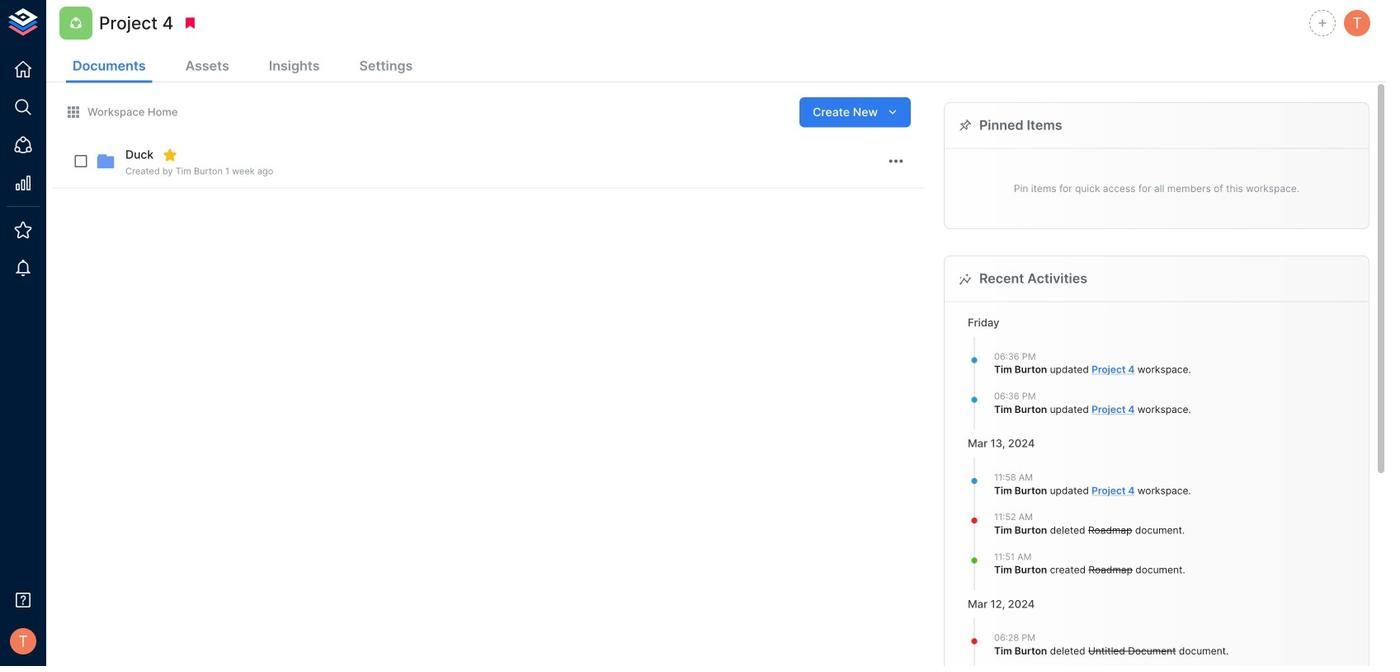 Task type: describe. For each thing, give the bounding box(es) containing it.
remove favorite image
[[163, 148, 178, 163]]



Task type: locate. For each thing, give the bounding box(es) containing it.
remove bookmark image
[[183, 16, 198, 31]]



